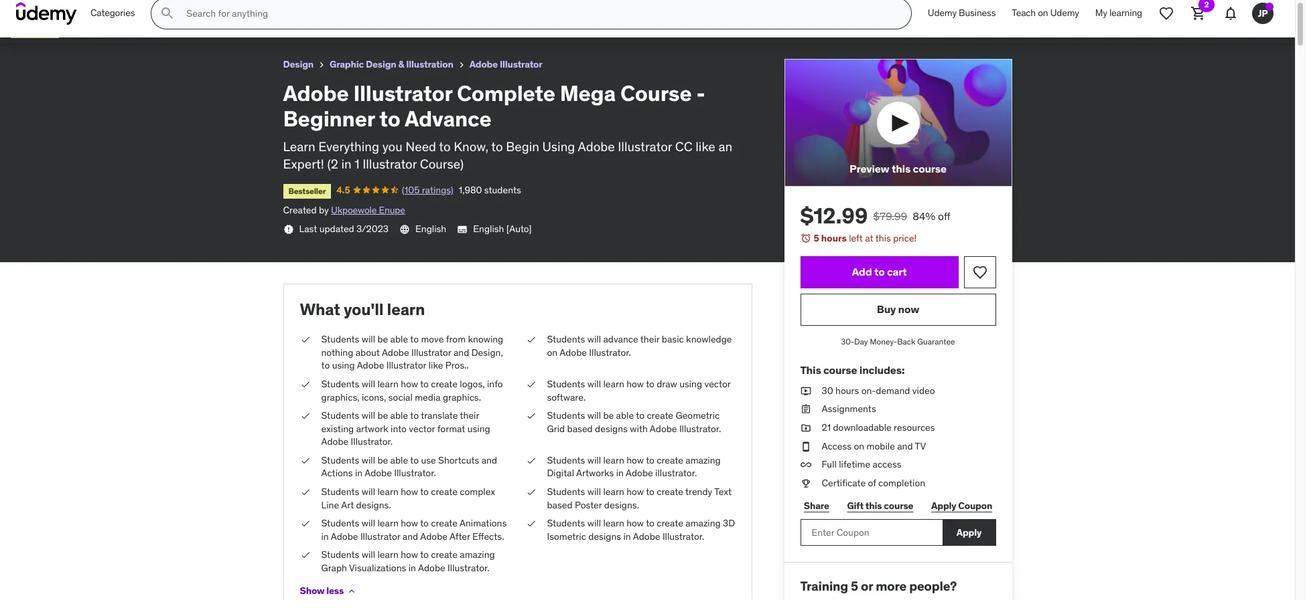 Task type: locate. For each thing, give the bounding box(es) containing it.
learn down students will be able to use shortcuts and actions in adobe illustrator.
[[377, 486, 398, 499]]

students for students will learn how to draw using vector software.
[[547, 378, 585, 391]]

0 vertical spatial their
[[640, 334, 660, 346]]

be for into
[[377, 410, 388, 422]]

21 downloadable resources
[[822, 422, 935, 434]]

1 horizontal spatial designs.
[[604, 500, 639, 512]]

this for preview
[[892, 162, 911, 176]]

their down graphics. on the left bottom of page
[[460, 410, 479, 422]]

adobe inside students will learn how to create amazing digital artworks in adobe illustrator.
[[626, 468, 653, 480]]

create down illustrator.
[[657, 486, 683, 499]]

knowing
[[468, 334, 503, 346]]

will for students will learn how to draw using vector software.
[[587, 378, 601, 391]]

1 designs. from the left
[[356, 500, 391, 512]]

will inside students will be able to use shortcuts and actions in adobe illustrator.
[[362, 455, 375, 467]]

students inside students will be able to use shortcuts and actions in adobe illustrator.
[[321, 455, 359, 467]]

training
[[800, 579, 848, 595]]

2 vertical spatial using
[[467, 423, 490, 435]]

1,980 students down adobe illustrator complete mega course - beginner to advance
[[150, 23, 213, 35]]

how inside students will learn how to create amazing digital artworks in adobe illustrator.
[[627, 455, 644, 467]]

using
[[332, 360, 355, 372], [679, 378, 702, 391], [467, 423, 490, 435]]

xsmall image for students will learn how to create trendy text based poster designs.
[[526, 486, 536, 500]]

advance for adobe illustrator complete mega course - beginner to advance learn everything you need to know, to begin using adobe illustrator cc like an expert! (2 in 1 illustrator course)
[[405, 105, 492, 133]]

0 horizontal spatial udemy
[[928, 7, 957, 19]]

to inside "button"
[[874, 265, 885, 279]]

0 vertical spatial designs
[[595, 423, 628, 435]]

0 horizontal spatial (105 ratings)
[[93, 23, 145, 35]]

will inside students will learn how to create trendy text based poster designs.
[[587, 486, 601, 499]]

ratings) down the categories at the left of the page
[[113, 23, 145, 35]]

to up the with
[[636, 410, 645, 422]]

0 vertical spatial complete
[[99, 6, 149, 19]]

business
[[959, 7, 996, 19]]

to
[[276, 6, 286, 19], [379, 105, 400, 133], [439, 138, 451, 154], [491, 138, 503, 154], [874, 265, 885, 279], [410, 334, 419, 346], [321, 360, 330, 372], [420, 378, 429, 391], [646, 378, 654, 391], [410, 410, 419, 422], [636, 410, 645, 422], [410, 455, 419, 467], [646, 455, 654, 467], [420, 486, 429, 499], [646, 486, 654, 499], [420, 518, 429, 530], [646, 518, 654, 530], [420, 550, 429, 562]]

hours
[[821, 233, 847, 245], [835, 385, 859, 397]]

students down art
[[321, 518, 359, 530]]

how inside students will learn how to create amazing 3d isometric designs in adobe illustrator.
[[627, 518, 644, 530]]

students inside students will be able to create geometric grid based designs with adobe illustrator.
[[547, 410, 585, 422]]

and inside "students will learn how to create animations in adobe illustrator and adobe after effects."
[[403, 531, 418, 543]]

you
[[382, 138, 402, 154]]

to inside students will learn how to create amazing 3d isometric designs in adobe illustrator.
[[646, 518, 654, 530]]

1 vertical spatial using
[[679, 378, 702, 391]]

1 vertical spatial -
[[696, 80, 705, 107]]

students will advance their basic knowledge on adobe illustrator.
[[547, 334, 732, 359]]

their
[[640, 334, 660, 346], [460, 410, 479, 422]]

3/2023
[[356, 223, 389, 235]]

xsmall image for last updated 3/2023
[[283, 224, 294, 235]]

1 horizontal spatial their
[[640, 334, 660, 346]]

on-
[[861, 385, 876, 397]]

create inside students will learn how to create amazing digital artworks in adobe illustrator.
[[657, 455, 683, 467]]

course inside gift this course 'link'
[[884, 500, 913, 513]]

0 vertical spatial vector
[[704, 378, 731, 391]]

(105 up enupe in the top of the page
[[402, 184, 420, 196]]

to inside students will learn how to create logos, info graphics, icons, social media graphics.
[[420, 378, 429, 391]]

mega
[[151, 6, 179, 19], [560, 80, 616, 107]]

1 horizontal spatial udemy
[[1050, 7, 1079, 19]]

will inside students will be able to create geometric grid based designs with adobe illustrator.
[[587, 410, 601, 422]]

1 horizontal spatial beginner
[[283, 105, 375, 133]]

students up english [auto]
[[484, 184, 521, 196]]

back
[[897, 337, 915, 347]]

be up about
[[377, 334, 388, 346]]

to inside "students will learn how to create animations in adobe illustrator and adobe after effects."
[[420, 518, 429, 530]]

students inside "students will learn how to create animations in adobe illustrator and adobe after effects."
[[321, 518, 359, 530]]

share button
[[800, 493, 833, 520]]

learn for students will learn how to create amazing graph visualizations in adobe illustrator.
[[377, 550, 398, 562]]

0 horizontal spatial designs.
[[356, 500, 391, 512]]

xsmall image left access
[[800, 441, 811, 454]]

learn up social
[[377, 378, 398, 391]]

0 vertical spatial amazing
[[686, 455, 721, 467]]

30 hours on-demand video
[[822, 385, 935, 397]]

1,980 down submit search image in the top of the page
[[150, 23, 174, 35]]

will inside students will be able to translate their existing artwork into vector format using adobe illustrator.
[[362, 410, 375, 422]]

course language image
[[399, 224, 410, 235]]

this course includes:
[[800, 364, 905, 377]]

0 vertical spatial based
[[567, 423, 593, 435]]

1 vertical spatial hours
[[835, 385, 859, 397]]

udemy left my
[[1050, 7, 1079, 19]]

you have alerts image
[[1266, 3, 1274, 11]]

money-
[[870, 337, 897, 347]]

2 designs. from the left
[[604, 500, 639, 512]]

apply inside button
[[931, 500, 956, 513]]

3d
[[723, 518, 735, 530]]

xsmall image for students will be able to translate their existing artwork into vector format using adobe illustrator.
[[300, 410, 311, 423]]

2 horizontal spatial using
[[679, 378, 702, 391]]

using inside students will be able to translate their existing artwork into vector format using adobe illustrator.
[[467, 423, 490, 435]]

complete down "adobe illustrator" link
[[457, 80, 555, 107]]

students inside students will learn how to create trendy text based poster designs.
[[547, 486, 585, 499]]

0 vertical spatial 1,980
[[150, 23, 174, 35]]

learn for students will learn how to create amazing digital artworks in adobe illustrator.
[[603, 455, 624, 467]]

0 vertical spatial apply
[[931, 500, 956, 513]]

in right "actions"
[[355, 468, 363, 480]]

create for students will learn how to create amazing digital artworks in adobe illustrator.
[[657, 455, 683, 467]]

0 horizontal spatial course
[[182, 6, 218, 19]]

0 vertical spatial (105
[[93, 23, 111, 35]]

0 horizontal spatial using
[[332, 360, 355, 372]]

learning
[[1109, 7, 1142, 19]]

this right preview
[[892, 162, 911, 176]]

students inside students will learn how to create complex line art designs.
[[321, 486, 359, 499]]

this inside button
[[892, 162, 911, 176]]

based
[[567, 423, 593, 435], [547, 500, 573, 512]]

will for students will be able to translate their existing artwork into vector format using adobe illustrator.
[[362, 410, 375, 422]]

0 vertical spatial mega
[[151, 6, 179, 19]]

0 vertical spatial beginner
[[227, 6, 273, 19]]

will inside students will learn how to create amazing digital artworks in adobe illustrator.
[[587, 455, 601, 467]]

how down students will be able to use shortcuts and actions in adobe illustrator.
[[401, 486, 418, 499]]

0 horizontal spatial complete
[[99, 6, 149, 19]]

based right grid
[[567, 423, 593, 435]]

adobe inside students will be able to create geometric grid based designs with adobe illustrator.
[[650, 423, 677, 435]]

xsmall image left 21
[[800, 422, 811, 435]]

1 horizontal spatial (105 ratings)
[[402, 184, 453, 196]]

how down students will learn how to create complex line art designs. in the bottom of the page
[[401, 518, 418, 530]]

will for students will be able to move from knowing nothing about adobe illustrator and design, to using adobe illustrator like pros..
[[362, 334, 375, 346]]

how inside students will learn how to create amazing graph visualizations in adobe illustrator.
[[401, 550, 418, 562]]

students inside students will learn how to create amazing 3d isometric designs in adobe illustrator.
[[547, 518, 585, 530]]

learn inside students will learn how to create logos, info graphics, icons, social media graphics.
[[377, 378, 398, 391]]

to inside students will be able to use shortcuts and actions in adobe illustrator.
[[410, 455, 419, 467]]

5 hours left at this price!
[[814, 233, 917, 245]]

course right submit search image in the top of the page
[[182, 6, 218, 19]]

1 vertical spatial 5
[[851, 579, 858, 595]]

able up the with
[[616, 410, 634, 422]]

or
[[861, 579, 873, 595]]

will inside students will advance their basic knowledge on adobe illustrator.
[[587, 334, 601, 346]]

format
[[437, 423, 465, 435]]

this for gift
[[865, 500, 882, 513]]

english for english
[[415, 223, 446, 235]]

xsmall image right illustration
[[456, 60, 467, 70]]

based inside students will learn how to create trendy text based poster designs.
[[547, 500, 573, 512]]

1 vertical spatial like
[[429, 360, 443, 372]]

apply coupon button
[[928, 493, 996, 520]]

xsmall image down the what
[[300, 334, 311, 347]]

on for access
[[854, 441, 864, 453]]

- for adobe illustrator complete mega course - beginner to advance learn everything you need to know, to begin using adobe illustrator cc like an expert! (2 in 1 illustrator course)
[[696, 80, 705, 107]]

(105 down the categories at the left of the page
[[93, 23, 111, 35]]

how down "students will learn how to create animations in adobe illustrator and adobe after effects."
[[401, 550, 418, 562]]

1 horizontal spatial 5
[[851, 579, 858, 595]]

in left 1
[[341, 156, 352, 172]]

course for gift this course
[[884, 500, 913, 513]]

students
[[176, 23, 213, 35], [484, 184, 521, 196]]

in down line at bottom
[[321, 531, 329, 543]]

able inside students will be able to create geometric grid based designs with adobe illustrator.
[[616, 410, 634, 422]]

0 vertical spatial 1,980 students
[[150, 23, 213, 35]]

1 vertical spatial complete
[[457, 80, 555, 107]]

xsmall image right complex
[[526, 486, 536, 500]]

students will be able to move from knowing nothing about adobe illustrator and design, to using adobe illustrator like pros..
[[321, 334, 503, 372]]

0 horizontal spatial design
[[283, 58, 314, 70]]

create left complex
[[431, 486, 458, 499]]

1 vertical spatial designs
[[588, 531, 621, 543]]

be inside students will be able to move from knowing nothing about adobe illustrator and design, to using adobe illustrator like pros..
[[377, 334, 388, 346]]

1 vertical spatial (105 ratings)
[[402, 184, 453, 196]]

1 horizontal spatial on
[[854, 441, 864, 453]]

to left the cart
[[874, 265, 885, 279]]

1 horizontal spatial complete
[[457, 80, 555, 107]]

able left move
[[390, 334, 408, 346]]

students inside students will advance their basic knowledge on adobe illustrator.
[[547, 334, 585, 346]]

course down completion
[[884, 500, 913, 513]]

learn for students will learn how to draw using vector software.
[[603, 378, 624, 391]]

adobe inside students will be able to use shortcuts and actions in adobe illustrator.
[[365, 468, 392, 480]]

apply for apply coupon
[[931, 500, 956, 513]]

0 vertical spatial using
[[332, 360, 355, 372]]

includes:
[[859, 364, 905, 377]]

students inside students will learn how to draw using vector software.
[[547, 378, 585, 391]]

able inside students will be able to translate their existing artwork into vector format using adobe illustrator.
[[390, 410, 408, 422]]

able for into
[[390, 410, 408, 422]]

1 vertical spatial mega
[[560, 80, 616, 107]]

0 vertical spatial ratings)
[[113, 23, 145, 35]]

students up isometric
[[547, 518, 585, 530]]

$12.99
[[800, 202, 868, 230]]

2 vertical spatial amazing
[[460, 550, 495, 562]]

students up grid
[[547, 410, 585, 422]]

in inside students will be able to use shortcuts and actions in adobe illustrator.
[[355, 468, 363, 480]]

be inside students will be able to create geometric grid based designs with adobe illustrator.
[[603, 410, 614, 422]]

their left basic
[[640, 334, 660, 346]]

be down artwork
[[377, 455, 388, 467]]

using
[[542, 138, 575, 154]]

0 vertical spatial course
[[913, 162, 947, 176]]

4.5 up created by ukpoewole enupe
[[336, 184, 350, 196]]

create for students will learn how to create trendy text based poster designs.
[[657, 486, 683, 499]]

learn up students will be able to create geometric grid based designs with adobe illustrator. at the bottom
[[603, 378, 624, 391]]

course up 30
[[823, 364, 857, 377]]

learn inside students will learn how to create trendy text based poster designs.
[[603, 486, 624, 499]]

will for students will advance their basic knowledge on adobe illustrator.
[[587, 334, 601, 346]]

learn up the artworks
[[603, 455, 624, 467]]

will inside students will be able to move from knowing nothing about adobe illustrator and design, to using adobe illustrator like pros..
[[362, 334, 375, 346]]

complex
[[460, 486, 495, 499]]

xsmall image for students will learn how to create complex line art designs.
[[300, 486, 311, 500]]

0 horizontal spatial vector
[[409, 423, 435, 435]]

advance up the design link
[[288, 6, 332, 19]]

text
[[714, 486, 732, 499]]

create down after
[[431, 550, 458, 562]]

learn inside students will learn how to draw using vector software.
[[603, 378, 624, 391]]

4.5 left categories dropdown button
[[64, 23, 78, 35]]

to down the with
[[646, 455, 654, 467]]

course
[[182, 6, 218, 19], [620, 80, 692, 107]]

bestseller
[[288, 186, 326, 196]]

how inside students will learn how to create complex line art designs.
[[401, 486, 418, 499]]

this right at
[[875, 233, 891, 245]]

xsmall image left graph
[[300, 550, 311, 563]]

info
[[487, 378, 503, 391]]

learn down the artworks
[[603, 486, 624, 499]]

students up software.
[[547, 378, 585, 391]]

xsmall image for students will learn how to create logos, info graphics, icons, social media graphics.
[[300, 378, 311, 392]]

able left use
[[390, 455, 408, 467]]

1 vertical spatial course
[[620, 80, 692, 107]]

2 horizontal spatial on
[[1038, 7, 1048, 19]]

preview this course button
[[784, 59, 1012, 187]]

hours up assignments
[[835, 385, 859, 397]]

1 vertical spatial apply
[[957, 527, 982, 539]]

to down students will learn how to create amazing digital artworks in adobe illustrator.
[[646, 486, 654, 499]]

notifications image
[[1223, 5, 1239, 21]]

students left advance on the bottom
[[547, 334, 585, 346]]

1 vertical spatial 1,980 students
[[459, 184, 521, 196]]

in inside students will learn how to create amazing digital artworks in adobe illustrator.
[[616, 468, 624, 480]]

how up social
[[401, 378, 418, 391]]

1 vertical spatial 1,980
[[459, 184, 482, 196]]

1 vertical spatial advance
[[405, 105, 492, 133]]

using right "draw"
[[679, 378, 702, 391]]

0 horizontal spatial like
[[429, 360, 443, 372]]

trendy
[[685, 486, 712, 499]]

create inside "students will learn how to create animations in adobe illustrator and adobe after effects."
[[431, 518, 458, 530]]

on right teach
[[1038, 7, 1048, 19]]

2 english from the left
[[473, 223, 504, 235]]

at
[[865, 233, 873, 245]]

1 horizontal spatial -
[[696, 80, 705, 107]]

how inside "students will learn how to create animations in adobe illustrator and adobe after effects."
[[401, 518, 418, 530]]

alarm image
[[800, 233, 811, 244]]

1 horizontal spatial english
[[473, 223, 504, 235]]

to left begin
[[491, 138, 503, 154]]

1 english from the left
[[415, 223, 446, 235]]

students for students will be able to create geometric grid based designs with adobe illustrator.
[[547, 410, 585, 422]]

design,
[[471, 347, 503, 359]]

1 horizontal spatial course
[[620, 80, 692, 107]]

4.5
[[64, 23, 78, 35], [336, 184, 350, 196]]

illustrator. down geometric on the bottom right
[[679, 423, 721, 435]]

students for students will learn how to create logos, info graphics, icons, social media graphics.
[[321, 378, 359, 391]]

learn for students will learn how to create amazing 3d isometric designs in adobe illustrator.
[[603, 518, 624, 530]]

adobe
[[11, 6, 44, 19], [469, 58, 498, 70], [283, 80, 349, 107], [578, 138, 615, 154], [382, 347, 409, 359], [560, 347, 587, 359], [357, 360, 384, 372], [650, 423, 677, 435], [321, 436, 349, 448], [365, 468, 392, 480], [626, 468, 653, 480], [331, 531, 358, 543], [420, 531, 447, 543], [633, 531, 660, 543], [418, 563, 445, 575]]

to down media
[[410, 410, 419, 422]]

illustrator. down use
[[394, 468, 436, 480]]

apply
[[931, 500, 956, 513], [957, 527, 982, 539]]

create
[[431, 378, 458, 391], [647, 410, 673, 422], [657, 455, 683, 467], [431, 486, 458, 499], [657, 486, 683, 499], [431, 518, 458, 530], [657, 518, 683, 530], [431, 550, 458, 562]]

0 horizontal spatial their
[[460, 410, 479, 422]]

will inside "students will learn how to create animations in adobe illustrator and adobe after effects."
[[362, 518, 375, 530]]

and up pros.. at the bottom left of page
[[454, 347, 469, 359]]

course up 84%
[[913, 162, 947, 176]]

2 vertical spatial this
[[865, 500, 882, 513]]

0 vertical spatial 4.5
[[64, 23, 78, 35]]

0 horizontal spatial 5
[[814, 233, 819, 245]]

jp link
[[1247, 0, 1279, 29]]

designs
[[595, 423, 628, 435], [588, 531, 621, 543]]

1 vertical spatial on
[[547, 347, 558, 359]]

0 horizontal spatial -
[[220, 6, 224, 19]]

learn up "visualizations"
[[377, 550, 398, 562]]

coupon
[[958, 500, 992, 513]]

isometric
[[547, 531, 586, 543]]

0 horizontal spatial advance
[[288, 6, 332, 19]]

designs down the poster
[[588, 531, 621, 543]]

preview this course
[[850, 162, 947, 176]]

0 vertical spatial -
[[220, 6, 224, 19]]

beginner for adobe illustrator complete mega course - beginner to advance learn everything you need to know, to begin using adobe illustrator cc like an expert! (2 in 1 illustrator course)
[[283, 105, 375, 133]]

amazing inside students will learn how to create amazing 3d isometric designs in adobe illustrator.
[[686, 518, 721, 530]]

create for students will learn how to create animations in adobe illustrator and adobe after effects.
[[431, 518, 458, 530]]

1 horizontal spatial design
[[366, 58, 396, 70]]

learn inside students will learn how to create amazing graph visualizations in adobe illustrator.
[[377, 550, 398, 562]]

categories button
[[82, 0, 143, 29]]

1 vertical spatial 4.5
[[336, 184, 350, 196]]

xsmall image for students will learn how to create animations in adobe illustrator and adobe after effects.
[[300, 518, 311, 531]]

0 vertical spatial like
[[696, 138, 715, 154]]

learn inside students will learn how to create amazing digital artworks in adobe illustrator.
[[603, 455, 624, 467]]

21
[[822, 422, 831, 434]]

1,980 students up english [auto]
[[459, 184, 521, 196]]

submit search image
[[160, 5, 176, 21]]

able
[[390, 334, 408, 346], [390, 410, 408, 422], [616, 410, 634, 422], [390, 455, 408, 467]]

able inside students will be able to move from knowing nothing about adobe illustrator and design, to using adobe illustrator like pros..
[[390, 334, 408, 346]]

mega right the categories at the left of the page
[[151, 6, 179, 19]]

1 vertical spatial based
[[547, 500, 573, 512]]

to down "students will learn how to create animations in adobe illustrator and adobe after effects."
[[420, 550, 429, 562]]

what
[[300, 300, 340, 320]]

demand
[[876, 385, 910, 397]]

will inside students will learn how to create amazing graph visualizations in adobe illustrator.
[[362, 550, 375, 562]]

to left "draw"
[[646, 378, 654, 391]]

like left pros.. at the bottom left of page
[[429, 360, 443, 372]]

0 horizontal spatial mega
[[151, 6, 179, 19]]

vector up geometric on the bottom right
[[704, 378, 731, 391]]

apply left coupon
[[931, 500, 956, 513]]

designs inside students will be able to create geometric grid based designs with adobe illustrator.
[[595, 423, 628, 435]]

their inside students will be able to translate their existing artwork into vector format using adobe illustrator.
[[460, 410, 479, 422]]

cc
[[675, 138, 693, 154]]

illustrator. down artwork
[[351, 436, 393, 448]]

how for isometric
[[627, 518, 644, 530]]

be inside students will be able to translate their existing artwork into vector format using adobe illustrator.
[[377, 410, 388, 422]]

design left graphic at top
[[283, 58, 314, 70]]

you'll
[[344, 300, 384, 320]]

design link
[[283, 56, 314, 73]]

students inside students will learn how to create amazing digital artworks in adobe illustrator.
[[547, 455, 585, 467]]

to left use
[[410, 455, 419, 467]]

1 horizontal spatial students
[[484, 184, 521, 196]]

0 vertical spatial (105 ratings)
[[93, 23, 145, 35]]

create inside students will learn how to create amazing 3d isometric designs in adobe illustrator.
[[657, 518, 683, 530]]

1 horizontal spatial like
[[696, 138, 715, 154]]

course inside 'adobe illustrator complete mega course - beginner to advance learn everything you need to know, to begin using adobe illustrator cc like an expert! (2 in 1 illustrator course)'
[[620, 80, 692, 107]]

amazing inside students will learn how to create amazing digital artworks in adobe illustrator.
[[686, 455, 721, 467]]

1 vertical spatial vector
[[409, 423, 435, 435]]

xsmall image right "less"
[[346, 587, 357, 597]]

0 vertical spatial this
[[892, 162, 911, 176]]

0 horizontal spatial (105
[[93, 23, 111, 35]]

beginner inside 'adobe illustrator complete mega course - beginner to advance learn everything you need to know, to begin using adobe illustrator cc like an expert! (2 in 1 illustrator course)'
[[283, 105, 375, 133]]

1 vertical spatial students
[[484, 184, 521, 196]]

0 vertical spatial on
[[1038, 7, 1048, 19]]

will for students will learn how to create complex line art designs.
[[362, 486, 375, 499]]

closed captions image
[[457, 224, 468, 235]]

to inside students will be able to create geometric grid based designs with adobe illustrator.
[[636, 410, 645, 422]]

0 horizontal spatial 1,980
[[150, 23, 174, 35]]

use
[[421, 455, 436, 467]]

english for english [auto]
[[473, 223, 504, 235]]

designs inside students will learn how to create amazing 3d isometric designs in adobe illustrator.
[[588, 531, 621, 543]]

gift
[[847, 500, 864, 513]]

students will learn how to create logos, info graphics, icons, social media graphics.
[[321, 378, 503, 404]]

1 horizontal spatial advance
[[405, 105, 492, 133]]

0 horizontal spatial beginner
[[227, 6, 273, 19]]

students for students will learn how to create complex line art designs.
[[321, 486, 359, 499]]

graphic design & illustration
[[330, 58, 453, 70]]

will inside students will learn how to draw using vector software.
[[587, 378, 601, 391]]

create inside students will learn how to create logos, info graphics, icons, social media graphics.
[[431, 378, 458, 391]]

advance inside 'adobe illustrator complete mega course - beginner to advance learn everything you need to know, to begin using adobe illustrator cc like an expert! (2 in 1 illustrator course)'
[[405, 105, 492, 133]]

students inside students will be able to translate their existing artwork into vector format using adobe illustrator.
[[321, 410, 359, 422]]

designs.
[[356, 500, 391, 512], [604, 500, 639, 512]]

create inside students will be able to create geometric grid based designs with adobe illustrator.
[[647, 410, 673, 422]]

be inside students will be able to use shortcuts and actions in adobe illustrator.
[[377, 455, 388, 467]]

less
[[326, 586, 344, 598]]

create inside students will learn how to create trendy text based poster designs.
[[657, 486, 683, 499]]

students inside students will learn how to create amazing graph visualizations in adobe illustrator.
[[321, 550, 359, 562]]

learn for students will learn how to create trendy text based poster designs.
[[603, 486, 624, 499]]

illustrator. inside students will be able to create geometric grid based designs with adobe illustrator.
[[679, 423, 721, 435]]

students up 'nothing' on the left bottom
[[321, 334, 359, 346]]

students up "actions"
[[321, 455, 359, 467]]

in inside "students will learn how to create animations in adobe illustrator and adobe after effects."
[[321, 531, 329, 543]]

- for adobe illustrator complete mega course - beginner to advance
[[220, 6, 224, 19]]

hours left left
[[821, 233, 847, 245]]

illustrator.
[[589, 347, 631, 359], [679, 423, 721, 435], [351, 436, 393, 448], [394, 468, 436, 480], [663, 531, 704, 543], [448, 563, 489, 575]]

0 vertical spatial hours
[[821, 233, 847, 245]]

buy
[[877, 303, 896, 316]]

teach on udemy link
[[1004, 0, 1087, 29]]

vector down translate
[[409, 423, 435, 435]]

xsmall image left line at bottom
[[300, 486, 311, 500]]

1 vertical spatial beginner
[[283, 105, 375, 133]]

geometric
[[676, 410, 720, 422]]

will for students will learn how to create amazing 3d isometric designs in adobe illustrator.
[[587, 518, 601, 530]]

students will be able to translate their existing artwork into vector format using adobe illustrator.
[[321, 410, 490, 448]]

amazing up illustrator.
[[686, 455, 721, 467]]

able up into
[[390, 410, 408, 422]]

line
[[321, 500, 339, 512]]

$79.99
[[873, 210, 907, 223]]

1 vertical spatial amazing
[[686, 518, 721, 530]]

complete inside 'adobe illustrator complete mega course - beginner to advance learn everything you need to know, to begin using adobe illustrator cc like an expert! (2 in 1 illustrator course)'
[[457, 80, 555, 107]]

design left & at left
[[366, 58, 396, 70]]

mega for adobe illustrator complete mega course - beginner to advance learn everything you need to know, to begin using adobe illustrator cc like an expert! (2 in 1 illustrator course)
[[560, 80, 616, 107]]

students down adobe illustrator complete mega course - beginner to advance
[[176, 23, 213, 35]]

be up artwork
[[377, 410, 388, 422]]

2 vertical spatial on
[[854, 441, 864, 453]]

1 udemy from the left
[[928, 7, 957, 19]]

xsmall image
[[316, 60, 327, 70], [283, 224, 294, 235], [526, 334, 536, 347], [300, 378, 311, 392], [526, 378, 536, 392], [800, 385, 811, 398], [800, 404, 811, 417], [300, 410, 311, 423], [300, 455, 311, 468], [526, 455, 536, 468], [300, 518, 311, 531]]

to inside students will be able to translate their existing artwork into vector format using adobe illustrator.
[[410, 410, 419, 422]]

off
[[938, 210, 951, 223]]

ratings)
[[113, 23, 145, 35], [422, 184, 453, 196]]

xsmall image up share
[[800, 478, 811, 491]]

how for adobe
[[401, 518, 418, 530]]

using inside students will learn how to draw using vector software.
[[679, 378, 702, 391]]

0 horizontal spatial on
[[547, 347, 558, 359]]

1 horizontal spatial using
[[467, 423, 490, 435]]

1 horizontal spatial ratings)
[[422, 184, 453, 196]]

art
[[341, 500, 354, 512]]

xsmall image
[[456, 60, 467, 70], [300, 334, 311, 347], [526, 410, 536, 423], [800, 422, 811, 435], [800, 441, 811, 454], [800, 459, 811, 472], [800, 478, 811, 491], [300, 486, 311, 500], [526, 486, 536, 500], [526, 518, 536, 531], [300, 550, 311, 563], [346, 587, 357, 597]]

like left an
[[696, 138, 715, 154]]

students up "digital"
[[547, 455, 585, 467]]

students will be able to create geometric grid based designs with adobe illustrator.
[[547, 410, 721, 435]]

on up software.
[[547, 347, 558, 359]]

last
[[299, 223, 317, 235]]

1 vertical spatial their
[[460, 410, 479, 422]]

how inside students will learn how to create logos, info graphics, icons, social media graphics.
[[401, 378, 418, 391]]

access on mobile and tv
[[822, 441, 926, 453]]

enupe
[[379, 204, 405, 217]]

2 vertical spatial course
[[884, 500, 913, 513]]

create down students will learn how to create trendy text based poster designs.
[[657, 518, 683, 530]]

(105 ratings) down course)
[[402, 184, 453, 196]]

1 vertical spatial (105
[[402, 184, 420, 196]]

Enter Coupon text field
[[800, 520, 942, 547]]

create for students will learn how to create logos, info graphics, icons, social media graphics.
[[431, 378, 458, 391]]

udemy left business
[[928, 7, 957, 19]]

amazing for students will learn how to create amazing digital artworks in adobe illustrator.
[[686, 455, 721, 467]]

1 horizontal spatial 1,980 students
[[459, 184, 521, 196]]

will for students will learn how to create animations in adobe illustrator and adobe after effects.
[[362, 518, 375, 530]]

will for students will learn how to create trendy text based poster designs.
[[587, 486, 601, 499]]

how down students will learn how to create trendy text based poster designs.
[[627, 518, 644, 530]]

how left "draw"
[[627, 378, 644, 391]]

based for designs
[[567, 423, 593, 435]]

in inside students will learn how to create amazing 3d isometric designs in adobe illustrator.
[[623, 531, 631, 543]]

students for students will be able to translate their existing artwork into vector format using adobe illustrator.
[[321, 410, 359, 422]]

students up art
[[321, 486, 359, 499]]

course
[[913, 162, 947, 176], [823, 364, 857, 377], [884, 500, 913, 513]]

advance
[[603, 334, 638, 346]]

last updated 3/2023
[[299, 223, 389, 235]]

- inside 'adobe illustrator complete mega course - beginner to advance learn everything you need to know, to begin using adobe illustrator cc like an expert! (2 in 1 illustrator course)'
[[696, 80, 705, 107]]

1 horizontal spatial (105
[[402, 184, 420, 196]]

able for designs
[[616, 410, 634, 422]]

0 vertical spatial advance
[[288, 6, 332, 19]]

illustrator.
[[655, 468, 697, 480]]

apply inside button
[[957, 527, 982, 539]]

visualizations
[[349, 563, 406, 575]]

xsmall image for students will learn how to draw using vector software.
[[526, 378, 536, 392]]

preview
[[850, 162, 889, 176]]



Task type: describe. For each thing, give the bounding box(es) containing it.
add to cart button
[[800, 256, 958, 289]]

able for in
[[390, 455, 408, 467]]

media
[[415, 392, 441, 404]]

students for students will learn how to create amazing graph visualizations in adobe illustrator.
[[321, 550, 359, 562]]

created
[[283, 204, 317, 217]]

students will learn how to create trendy text based poster designs.
[[547, 486, 732, 512]]

Search for anything text field
[[184, 2, 895, 25]]

teach on udemy
[[1012, 7, 1079, 19]]

show
[[300, 586, 324, 598]]

my learning link
[[1087, 0, 1150, 29]]

xsmall image for students will be able to move from knowing nothing about adobe illustrator and design, to using adobe illustrator like pros..
[[300, 334, 311, 347]]

lifetime
[[839, 459, 870, 471]]

how for visualizations
[[401, 550, 418, 562]]

to inside students will learn how to create trendy text based poster designs.
[[646, 486, 654, 499]]

to inside students will learn how to create amazing graph visualizations in adobe illustrator.
[[420, 550, 429, 562]]

amazing for students will learn how to create amazing graph visualizations in adobe illustrator.
[[460, 550, 495, 562]]

created by ukpoewole enupe
[[283, 204, 405, 217]]

mega for adobe illustrator complete mega course - beginner to advance
[[151, 6, 179, 19]]

illustrator. inside students will be able to translate their existing artwork into vector format using adobe illustrator.
[[351, 436, 393, 448]]

gift this course link
[[844, 493, 917, 520]]

xsmall image for students will be able to create geometric grid based designs with adobe illustrator.
[[526, 410, 536, 423]]

to inside students will learn how to create complex line art designs.
[[420, 486, 429, 499]]

xsmall image for students will learn how to create amazing graph visualizations in adobe illustrator.
[[300, 550, 311, 563]]

able for about
[[390, 334, 408, 346]]

about
[[356, 347, 380, 359]]

xsmall image for students will be able to use shortcuts and actions in adobe illustrator.
[[300, 455, 311, 468]]

icons,
[[362, 392, 386, 404]]

be for about
[[377, 334, 388, 346]]

to left move
[[410, 334, 419, 346]]

students will learn how to create amazing graph visualizations in adobe illustrator.
[[321, 550, 495, 575]]

designs for learn
[[588, 531, 621, 543]]

0 horizontal spatial 4.5
[[64, 23, 78, 35]]

1
[[355, 156, 360, 172]]

create for students will learn how to create amazing graph visualizations in adobe illustrator.
[[431, 550, 458, 562]]

1 vertical spatial course
[[823, 364, 857, 377]]

create for students will be able to create geometric grid based designs with adobe illustrator.
[[647, 410, 673, 422]]

vector inside students will learn how to draw using vector software.
[[704, 378, 731, 391]]

buy now button
[[800, 294, 996, 326]]

course for adobe illustrator complete mega course - beginner to advance learn everything you need to know, to begin using adobe illustrator cc like an expert! (2 in 1 illustrator course)
[[620, 80, 692, 107]]

guarantee
[[917, 337, 955, 347]]

animations
[[460, 518, 507, 530]]

advance for adobe illustrator complete mega course - beginner to advance
[[288, 6, 332, 19]]

cart
[[887, 265, 907, 279]]

to inside students will learn how to draw using vector software.
[[646, 378, 654, 391]]

people?
[[909, 579, 957, 595]]

how for art
[[401, 486, 418, 499]]

and left tv at the bottom right of the page
[[897, 441, 913, 453]]

adobe inside students will learn how to create amazing graph visualizations in adobe illustrator.
[[418, 563, 445, 575]]

beginner for adobe illustrator complete mega course - beginner to advance
[[227, 6, 273, 19]]

wishlist image
[[972, 265, 988, 281]]

social
[[388, 392, 413, 404]]

course for adobe illustrator complete mega course - beginner to advance
[[182, 6, 218, 19]]

and inside students will be able to use shortcuts and actions in adobe illustrator.
[[482, 455, 497, 467]]

basic
[[662, 334, 684, 346]]

0 horizontal spatial ratings)
[[113, 23, 145, 35]]

xsmall image for access on mobile and tv
[[800, 441, 811, 454]]

from
[[446, 334, 466, 346]]

show less
[[300, 586, 344, 598]]

students for students will learn how to create trendy text based poster designs.
[[547, 486, 585, 499]]

1 vertical spatial ratings)
[[422, 184, 453, 196]]

create for students will learn how to create amazing 3d isometric designs in adobe illustrator.
[[657, 518, 683, 530]]

2 design from the left
[[366, 58, 396, 70]]

to up course)
[[439, 138, 451, 154]]

my learning
[[1095, 7, 1142, 19]]

after
[[450, 531, 470, 543]]

1 horizontal spatial 1,980
[[459, 184, 482, 196]]

illustrator. inside students will advance their basic knowledge on adobe illustrator.
[[589, 347, 631, 359]]

an
[[718, 138, 732, 154]]

1 horizontal spatial 4.5
[[336, 184, 350, 196]]

based for poster
[[547, 500, 573, 512]]

ukpoewole
[[331, 204, 377, 217]]

udemy image
[[16, 2, 77, 25]]

how for software.
[[627, 378, 644, 391]]

certificate of completion
[[822, 478, 925, 490]]

hours for 30
[[835, 385, 859, 397]]

udemy business
[[928, 7, 996, 19]]

xsmall image inside show less button
[[346, 587, 357, 597]]

certificate
[[822, 478, 866, 490]]

students will learn how to create complex line art designs.
[[321, 486, 495, 512]]

will for students will be able to use shortcuts and actions in adobe illustrator.
[[362, 455, 375, 467]]

on inside students will advance their basic knowledge on adobe illustrator.
[[547, 347, 558, 359]]

how for artworks
[[627, 455, 644, 467]]

expert!
[[283, 156, 324, 172]]

shortcuts
[[438, 455, 479, 467]]

nothing
[[321, 347, 353, 359]]

will for students will learn how to create amazing graph visualizations in adobe illustrator.
[[362, 550, 375, 562]]

adobe illustrator complete mega course - beginner to advance
[[11, 6, 332, 19]]

assignments
[[822, 404, 876, 416]]

access
[[822, 441, 852, 453]]

1 vertical spatial this
[[875, 233, 891, 245]]

students for students will learn how to create amazing digital artworks in adobe illustrator.
[[547, 455, 585, 467]]

like inside students will be able to move from knowing nothing about adobe illustrator and design, to using adobe illustrator like pros..
[[429, 360, 443, 372]]

1 design from the left
[[283, 58, 314, 70]]

add
[[852, 265, 872, 279]]

apply button
[[942, 520, 996, 547]]

adobe illustrator
[[469, 58, 542, 70]]

designs. inside students will learn how to create complex line art designs.
[[356, 500, 391, 512]]

existing
[[321, 423, 354, 435]]

designs. inside students will learn how to create trendy text based poster designs.
[[604, 500, 639, 512]]

students for students will learn how to create amazing 3d isometric designs in adobe illustrator.
[[547, 518, 585, 530]]

30-day money-back guarantee
[[841, 337, 955, 347]]

30-
[[841, 337, 854, 347]]

xsmall image for students will learn how to create amazing 3d isometric designs in adobe illustrator.
[[526, 518, 536, 531]]

on for teach
[[1038, 7, 1048, 19]]

adobe inside students will advance their basic knowledge on adobe illustrator.
[[560, 347, 587, 359]]

learn for what you'll learn
[[387, 300, 425, 320]]

will for students will learn how to create logos, info graphics, icons, social media graphics.
[[362, 378, 375, 391]]

artwork
[[356, 423, 388, 435]]

xsmall image for 21 downloadable resources
[[800, 422, 811, 435]]

access
[[873, 459, 902, 471]]

graphics,
[[321, 392, 359, 404]]

apply coupon
[[931, 500, 992, 513]]

price!
[[893, 233, 917, 245]]

0 horizontal spatial students
[[176, 23, 213, 35]]

hours for 5
[[821, 233, 847, 245]]

students for students will learn how to create animations in adobe illustrator and adobe after effects.
[[321, 518, 359, 530]]

actions
[[321, 468, 353, 480]]

complete for adobe illustrator complete mega course - beginner to advance
[[99, 6, 149, 19]]

complete for adobe illustrator complete mega course - beginner to advance learn everything you need to know, to begin using adobe illustrator cc like an expert! (2 in 1 illustrator course)
[[457, 80, 555, 107]]

amazing for students will learn how to create amazing 3d isometric designs in adobe illustrator.
[[686, 518, 721, 530]]

like inside 'adobe illustrator complete mega course - beginner to advance learn everything you need to know, to begin using adobe illustrator cc like an expert! (2 in 1 illustrator course)'
[[696, 138, 715, 154]]

graphics.
[[443, 392, 481, 404]]

xsmall image for students will advance their basic knowledge on adobe illustrator.
[[526, 334, 536, 347]]

students for students will be able to use shortcuts and actions in adobe illustrator.
[[321, 455, 359, 467]]

how for graphics,
[[401, 378, 418, 391]]

artworks
[[576, 468, 614, 480]]

apply for apply
[[957, 527, 982, 539]]

designs for be
[[595, 423, 628, 435]]

0 vertical spatial 5
[[814, 233, 819, 245]]

their inside students will advance their basic knowledge on adobe illustrator.
[[640, 334, 660, 346]]

illustrator. inside students will learn how to create amazing 3d isometric designs in adobe illustrator.
[[663, 531, 704, 543]]

to up you
[[379, 105, 400, 133]]

create for students will learn how to create complex line art designs.
[[431, 486, 458, 499]]

downloadable
[[833, 422, 892, 434]]

to up the design link
[[276, 6, 286, 19]]

mobile
[[867, 441, 895, 453]]

this
[[800, 364, 821, 377]]

2 udemy from the left
[[1050, 7, 1079, 19]]

learn for students will learn how to create logos, info graphics, icons, social media graphics.
[[377, 378, 398, 391]]

english [auto]
[[473, 223, 532, 235]]

xsmall image for 30 hours on-demand video
[[800, 385, 811, 398]]

know,
[[454, 138, 488, 154]]

wishlist image
[[1158, 5, 1174, 21]]

0 horizontal spatial 1,980 students
[[150, 23, 213, 35]]

to inside students will learn how to create amazing digital artworks in adobe illustrator.
[[646, 455, 654, 467]]

illustration
[[406, 58, 453, 70]]

xsmall image for full lifetime access
[[800, 459, 811, 472]]

using inside students will be able to move from knowing nothing about adobe illustrator and design, to using adobe illustrator like pros..
[[332, 360, 355, 372]]

in inside 'adobe illustrator complete mega course - beginner to advance learn everything you need to know, to begin using adobe illustrator cc like an expert! (2 in 1 illustrator course)'
[[341, 156, 352, 172]]

xsmall image for students will learn how to create amazing digital artworks in adobe illustrator.
[[526, 455, 536, 468]]

learn for students will learn how to create animations in adobe illustrator and adobe after effects.
[[377, 518, 398, 530]]

will for students will learn how to create amazing digital artworks in adobe illustrator.
[[587, 455, 601, 467]]

adobe illustrator complete mega course - beginner to advance learn everything you need to know, to begin using adobe illustrator cc like an expert! (2 in 1 illustrator course)
[[283, 80, 732, 172]]

in inside students will learn how to create amazing graph visualizations in adobe illustrator.
[[409, 563, 416, 575]]

xsmall image for certificate of completion
[[800, 478, 811, 491]]

adobe inside students will be able to translate their existing artwork into vector format using adobe illustrator.
[[321, 436, 349, 448]]

graphic design & illustration link
[[330, 56, 453, 73]]

how for based
[[627, 486, 644, 499]]

students will learn how to draw using vector software.
[[547, 378, 731, 404]]

vector inside students will be able to translate their existing artwork into vector format using adobe illustrator.
[[409, 423, 435, 435]]

graph
[[321, 563, 347, 575]]

students for students will be able to move from knowing nothing about adobe illustrator and design, to using adobe illustrator like pros..
[[321, 334, 359, 346]]

and inside students will be able to move from knowing nothing about adobe illustrator and design, to using adobe illustrator like pros..
[[454, 347, 469, 359]]

learn for students will learn how to create complex line art designs.
[[377, 486, 398, 499]]

(2
[[327, 156, 338, 172]]

to down 'nothing' on the left bottom
[[321, 360, 330, 372]]

training 5 or more people?
[[800, 579, 957, 595]]

logos,
[[460, 378, 485, 391]]

students for students will advance their basic knowledge on adobe illustrator.
[[547, 334, 585, 346]]

30
[[822, 385, 833, 397]]

share
[[804, 500, 829, 513]]

software.
[[547, 392, 586, 404]]

illustrator. inside students will learn how to create amazing graph visualizations in adobe illustrator.
[[448, 563, 489, 575]]

be for in
[[377, 455, 388, 467]]

illustrator inside "students will learn how to create animations in adobe illustrator and adobe after effects."
[[360, 531, 400, 543]]

jp
[[1258, 7, 1268, 19]]

illustrator. inside students will be able to use shortcuts and actions in adobe illustrator.
[[394, 468, 436, 480]]

xsmall image for assignments
[[800, 404, 811, 417]]

add to cart
[[852, 265, 907, 279]]

of
[[868, 478, 876, 490]]

shopping cart with 2 items image
[[1191, 5, 1207, 21]]

move
[[421, 334, 444, 346]]

course for preview this course
[[913, 162, 947, 176]]

adobe inside students will learn how to create amazing 3d isometric designs in adobe illustrator.
[[633, 531, 660, 543]]

&
[[398, 58, 404, 70]]

completion
[[878, 478, 925, 490]]

will for students will be able to create geometric grid based designs with adobe illustrator.
[[587, 410, 601, 422]]



Task type: vqa. For each thing, say whether or not it's contained in the screenshot.
line
yes



